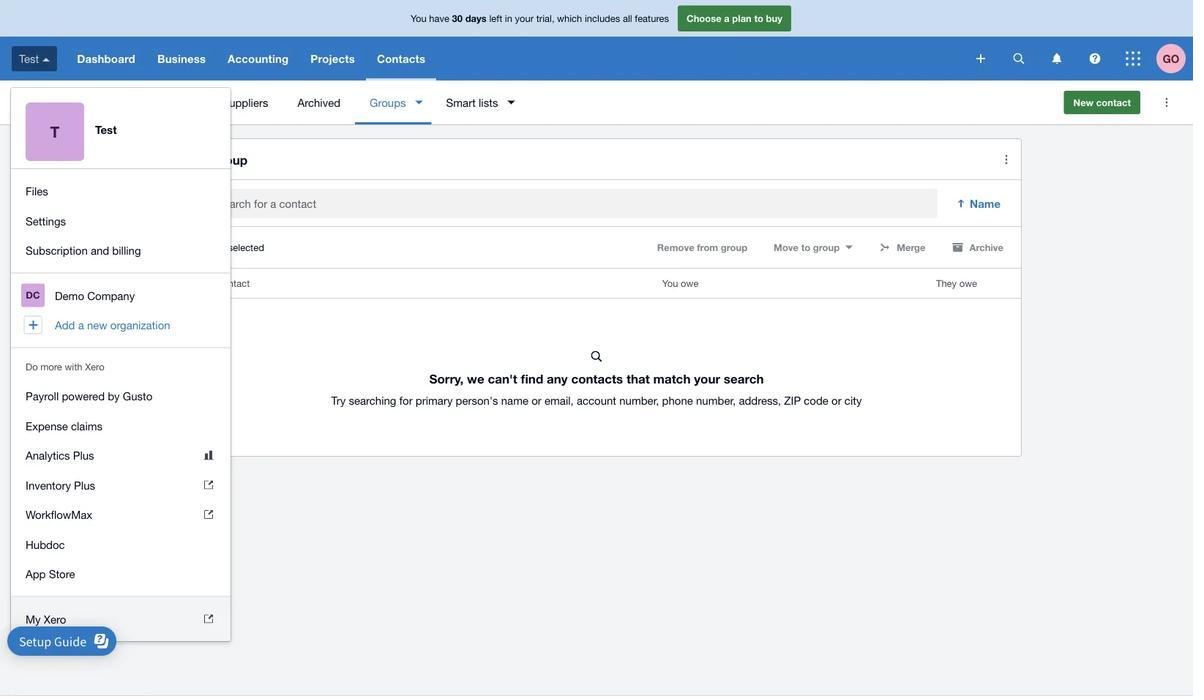 Task type: vqa. For each thing, say whether or not it's contained in the screenshot.
first 'Owe' from right
yes



Task type: locate. For each thing, give the bounding box(es) containing it.
can't
[[488, 371, 518, 386]]

you
[[411, 13, 427, 24], [663, 278, 678, 289]]

0 horizontal spatial or
[[532, 394, 542, 407]]

contacts right 0
[[189, 242, 226, 253]]

groups
[[370, 96, 406, 109]]

group containing files
[[11, 169, 231, 273]]

choose
[[687, 13, 722, 24]]

number, down that
[[620, 394, 659, 407]]

test
[[187, 152, 209, 167]]

1 or from the left
[[532, 394, 542, 407]]

analytics
[[26, 449, 70, 462]]

1 number, from the left
[[620, 394, 659, 407]]

0 horizontal spatial svg image
[[43, 58, 50, 61]]

2 horizontal spatial svg image
[[1126, 51, 1141, 66]]

1 horizontal spatial a
[[724, 13, 730, 24]]

settings
[[26, 215, 66, 227]]

0 vertical spatial xero
[[85, 361, 104, 373]]

svg image
[[1014, 53, 1025, 64], [1090, 53, 1101, 64], [977, 54, 986, 63]]

we
[[467, 371, 485, 386]]

accounting button
[[217, 37, 300, 81]]

to inside popup button
[[802, 242, 811, 253]]

1 horizontal spatial number,
[[696, 394, 736, 407]]

a left plan
[[724, 13, 730, 24]]

0 horizontal spatial test
[[19, 52, 39, 65]]

actions menu image
[[992, 145, 1022, 174]]

inventory plus
[[26, 479, 95, 492]]

1 horizontal spatial contacts
[[377, 52, 426, 65]]

your
[[515, 13, 534, 24], [694, 371, 721, 386]]

you down remove at the right top of the page
[[663, 278, 678, 289]]

0 horizontal spatial to
[[755, 13, 764, 24]]

group inside popup button
[[813, 242, 840, 253]]

a inside navigation
[[78, 319, 84, 332]]

plus down claims on the left bottom of the page
[[73, 449, 94, 462]]

1 owe from the left
[[681, 278, 699, 289]]

menu item
[[83, 81, 125, 124], [125, 81, 208, 124]]

1 horizontal spatial your
[[694, 371, 721, 386]]

1 horizontal spatial contacts
[[571, 371, 623, 386]]

dashboard
[[77, 52, 135, 65]]

you left have
[[411, 13, 427, 24]]

1 horizontal spatial owe
[[960, 278, 978, 289]]

menu
[[83, 81, 1053, 124]]

all
[[623, 13, 632, 24]]

search
[[724, 371, 764, 386]]

add a new organization
[[55, 319, 170, 332]]

0 horizontal spatial owe
[[681, 278, 699, 289]]

1 vertical spatial you
[[663, 278, 678, 289]]

navigation
[[66, 37, 967, 81], [11, 274, 231, 347]]

sorry, we can't find any contacts that match your search
[[429, 371, 764, 386]]

trial,
[[537, 13, 555, 24]]

xero right my
[[44, 613, 66, 626]]

0 horizontal spatial you
[[411, 13, 427, 24]]

test group
[[187, 152, 248, 167]]

a right add
[[78, 319, 84, 332]]

or left city
[[832, 394, 842, 407]]

analytics plus link
[[11, 441, 231, 471]]

city
[[845, 394, 862, 407]]

0 vertical spatial contacts
[[377, 52, 426, 65]]

0 horizontal spatial your
[[515, 13, 534, 24]]

0
[[181, 242, 186, 253]]

0 contacts selected
[[181, 242, 264, 253]]

plus right inventory
[[74, 479, 95, 492]]

contacts button
[[366, 37, 437, 81]]

find
[[521, 371, 544, 386]]

0 vertical spatial your
[[515, 13, 534, 24]]

sorry,
[[429, 371, 464, 386]]

group
[[11, 169, 231, 273]]

they
[[937, 278, 957, 289]]

1 horizontal spatial test
[[95, 123, 117, 136]]

lists
[[479, 96, 498, 109]]

xero right with
[[85, 361, 104, 373]]

group right 'from'
[[721, 242, 748, 253]]

expense claims link
[[11, 411, 231, 441]]

number, down search
[[696, 394, 736, 407]]

1 vertical spatial your
[[694, 371, 721, 386]]

group inside button
[[721, 242, 748, 253]]

1 vertical spatial a
[[78, 319, 84, 332]]

new
[[87, 319, 107, 332]]

t banner
[[0, 0, 1194, 642]]

0 horizontal spatial xero
[[44, 613, 66, 626]]

2 menu item from the left
[[125, 81, 208, 124]]

archived
[[298, 96, 341, 109]]

1 horizontal spatial to
[[802, 242, 811, 253]]

Search for a contact field
[[215, 190, 938, 218]]

1 vertical spatial navigation
[[11, 274, 231, 347]]

my xero link
[[11, 605, 231, 634]]

your inside contact list table element
[[694, 371, 721, 386]]

zip
[[785, 394, 801, 407]]

do more with xero
[[26, 361, 104, 373]]

app store
[[26, 568, 75, 581]]

plus for analytics plus
[[73, 449, 94, 462]]

group right move
[[813, 242, 840, 253]]

smart lists button
[[432, 81, 524, 124]]

do
[[26, 361, 38, 373]]

your right match
[[694, 371, 721, 386]]

1 vertical spatial to
[[802, 242, 811, 253]]

try
[[331, 394, 346, 407]]

archived button
[[283, 81, 355, 124]]

group right test
[[213, 152, 248, 167]]

smart lists
[[446, 96, 498, 109]]

2 or from the left
[[832, 394, 842, 407]]

0 horizontal spatial contacts
[[189, 242, 226, 253]]

owe
[[681, 278, 699, 289], [960, 278, 978, 289]]

contact
[[216, 278, 250, 289]]

0 vertical spatial a
[[724, 13, 730, 24]]

0 vertical spatial navigation
[[66, 37, 967, 81]]

svg image
[[1126, 51, 1141, 66], [1053, 53, 1062, 64], [43, 58, 50, 61]]

1 horizontal spatial group
[[721, 242, 748, 253]]

choose a plan to buy
[[687, 13, 783, 24]]

expense
[[26, 420, 68, 432]]

suppliers
[[222, 96, 268, 109]]

plus inside inventory plus link
[[74, 479, 95, 492]]

owe down "remove from group" button
[[681, 278, 699, 289]]

group for move to group
[[813, 242, 840, 253]]

to right move
[[802, 242, 811, 253]]

0 horizontal spatial contacts
[[12, 95, 66, 110]]

organization
[[110, 319, 170, 332]]

you for you have 30 days left in your trial, which includes all features
[[411, 13, 427, 24]]

claims
[[71, 420, 103, 432]]

contact
[[1097, 97, 1131, 108]]

0 vertical spatial to
[[755, 13, 764, 24]]

address,
[[739, 394, 782, 407]]

person's
[[456, 394, 498, 407]]

inventory
[[26, 479, 71, 492]]

0 horizontal spatial group
[[213, 152, 248, 167]]

2 horizontal spatial svg image
[[1090, 53, 1101, 64]]

or
[[532, 394, 542, 407], [832, 394, 842, 407]]

0 vertical spatial you
[[411, 13, 427, 24]]

1 vertical spatial contacts
[[571, 371, 623, 386]]

1 horizontal spatial you
[[663, 278, 678, 289]]

add a new organization link
[[11, 311, 231, 340]]

2 horizontal spatial group
[[813, 242, 840, 253]]

your right in
[[515, 13, 534, 24]]

and
[[91, 244, 109, 257]]

plus for inventory plus
[[74, 479, 95, 492]]

or right "name"
[[532, 394, 542, 407]]

payroll
[[26, 390, 59, 403]]

you owe
[[663, 278, 699, 289]]

1 horizontal spatial xero
[[85, 361, 104, 373]]

owe right they at the right top
[[960, 278, 978, 289]]

0 vertical spatial test
[[19, 52, 39, 65]]

test
[[19, 52, 39, 65], [95, 123, 117, 136]]

files
[[26, 185, 48, 198]]

settings link
[[11, 206, 231, 236]]

archive button
[[944, 236, 1013, 259]]

menu item down dashboard
[[83, 81, 125, 124]]

to left buy
[[755, 13, 764, 24]]

contacts up groups button
[[377, 52, 426, 65]]

demo
[[55, 289, 84, 302]]

contacts up try searching for primary person's name or email, account number, phone number, address, zip code or city
[[571, 371, 623, 386]]

a
[[724, 13, 730, 24], [78, 319, 84, 332]]

contacts
[[377, 52, 426, 65], [12, 95, 66, 110]]

number,
[[620, 394, 659, 407], [696, 394, 736, 407]]

left
[[489, 13, 503, 24]]

from
[[697, 242, 718, 253]]

2 owe from the left
[[960, 278, 978, 289]]

you inside contact list table element
[[663, 278, 678, 289]]

hubdoc
[[26, 538, 65, 551]]

group
[[213, 152, 248, 167], [721, 242, 748, 253], [813, 242, 840, 253]]

1 vertical spatial plus
[[74, 479, 95, 492]]

0 vertical spatial plus
[[73, 449, 94, 462]]

menu item down business
[[125, 81, 208, 124]]

plus inside analytics plus link
[[73, 449, 94, 462]]

0 horizontal spatial a
[[78, 319, 84, 332]]

files link
[[11, 176, 231, 206]]

remove from group button
[[649, 236, 757, 259]]

1 horizontal spatial or
[[832, 394, 842, 407]]

phone
[[662, 394, 693, 407]]

projects
[[311, 52, 355, 65]]

you inside t banner
[[411, 13, 427, 24]]

contacts up t
[[12, 95, 66, 110]]

0 horizontal spatial number,
[[620, 394, 659, 407]]



Task type: describe. For each thing, give the bounding box(es) containing it.
my
[[26, 613, 41, 626]]

merge
[[897, 242, 926, 253]]

subscription and billing link
[[11, 236, 231, 265]]

name button
[[947, 189, 1013, 218]]

test button
[[0, 37, 66, 81]]

buy
[[766, 13, 783, 24]]

remove from group
[[658, 242, 748, 253]]

billing
[[112, 244, 141, 257]]

0 horizontal spatial svg image
[[977, 54, 986, 63]]

plan
[[733, 13, 752, 24]]

1 vertical spatial xero
[[44, 613, 66, 626]]

to inside t banner
[[755, 13, 764, 24]]

move to group
[[774, 242, 840, 253]]

smart
[[446, 96, 476, 109]]

account
[[577, 394, 617, 407]]

with
[[65, 361, 82, 373]]

workflowmax
[[26, 509, 92, 521]]

gusto
[[123, 390, 153, 403]]

navigation containing dashboard
[[66, 37, 967, 81]]

move
[[774, 242, 799, 253]]

contact list table element
[[172, 269, 1022, 456]]

days
[[466, 13, 487, 24]]

your inside t banner
[[515, 13, 534, 24]]

you for you owe
[[663, 278, 678, 289]]

a for plan
[[724, 13, 730, 24]]

selected
[[228, 242, 264, 253]]

new
[[1074, 97, 1094, 108]]

more
[[40, 361, 62, 373]]

primary
[[416, 394, 453, 407]]

2 number, from the left
[[696, 394, 736, 407]]

workflowmax link
[[11, 500, 231, 530]]

1 horizontal spatial svg image
[[1014, 53, 1025, 64]]

they owe
[[937, 278, 978, 289]]

1 horizontal spatial svg image
[[1053, 53, 1062, 64]]

1 menu item from the left
[[83, 81, 125, 124]]

app store link
[[11, 559, 231, 589]]

merge button
[[871, 236, 935, 259]]

expense claims
[[26, 420, 103, 432]]

demo company
[[55, 289, 135, 302]]

1 vertical spatial test
[[95, 123, 117, 136]]

1 vertical spatial contacts
[[12, 95, 66, 110]]

0 vertical spatial contacts
[[189, 242, 226, 253]]

code
[[804, 394, 829, 407]]

contacts inside "dropdown button"
[[377, 52, 426, 65]]

owe for they owe
[[960, 278, 978, 289]]

for
[[400, 394, 413, 407]]

name
[[501, 394, 529, 407]]

menu containing suppliers
[[83, 81, 1053, 124]]

any
[[547, 371, 568, 386]]

new contact
[[1074, 97, 1131, 108]]

features
[[635, 13, 669, 24]]

business button
[[146, 37, 217, 81]]

email,
[[545, 394, 574, 407]]

inventory plus link
[[11, 471, 231, 500]]

match
[[654, 371, 691, 386]]

powered
[[62, 390, 105, 403]]

searching
[[349, 394, 396, 407]]

do more with xero group
[[11, 374, 231, 596]]

group for remove from group
[[721, 242, 748, 253]]

demo company link
[[11, 281, 231, 311]]

try searching for primary person's name or email, account number, phone number, address, zip code or city
[[331, 394, 862, 407]]

groups button
[[355, 81, 432, 124]]

store
[[49, 568, 75, 581]]

payroll powered by gusto link
[[11, 382, 231, 411]]

contacts inside contact list table element
[[571, 371, 623, 386]]

actions menu image
[[1153, 88, 1182, 117]]

navigation containing demo company
[[11, 274, 231, 347]]

a for new
[[78, 319, 84, 332]]

projects button
[[300, 37, 366, 81]]

dashboard link
[[66, 37, 146, 81]]

30
[[452, 13, 463, 24]]

app
[[26, 568, 46, 581]]

subscription and billing
[[26, 244, 141, 257]]

payroll powered by gusto
[[26, 390, 153, 403]]

t
[[50, 123, 60, 141]]

move to group button
[[765, 236, 862, 259]]

subscription
[[26, 244, 88, 257]]

that
[[627, 371, 650, 386]]

my xero
[[26, 613, 66, 626]]

includes
[[585, 13, 620, 24]]

suppliers button
[[208, 81, 283, 124]]

test inside the test popup button
[[19, 52, 39, 65]]

name
[[970, 197, 1001, 210]]

which
[[557, 13, 582, 24]]

owe for you owe
[[681, 278, 699, 289]]

svg image inside the test popup button
[[43, 58, 50, 61]]

hubdoc link
[[11, 530, 231, 559]]

analytics plus
[[26, 449, 94, 462]]



